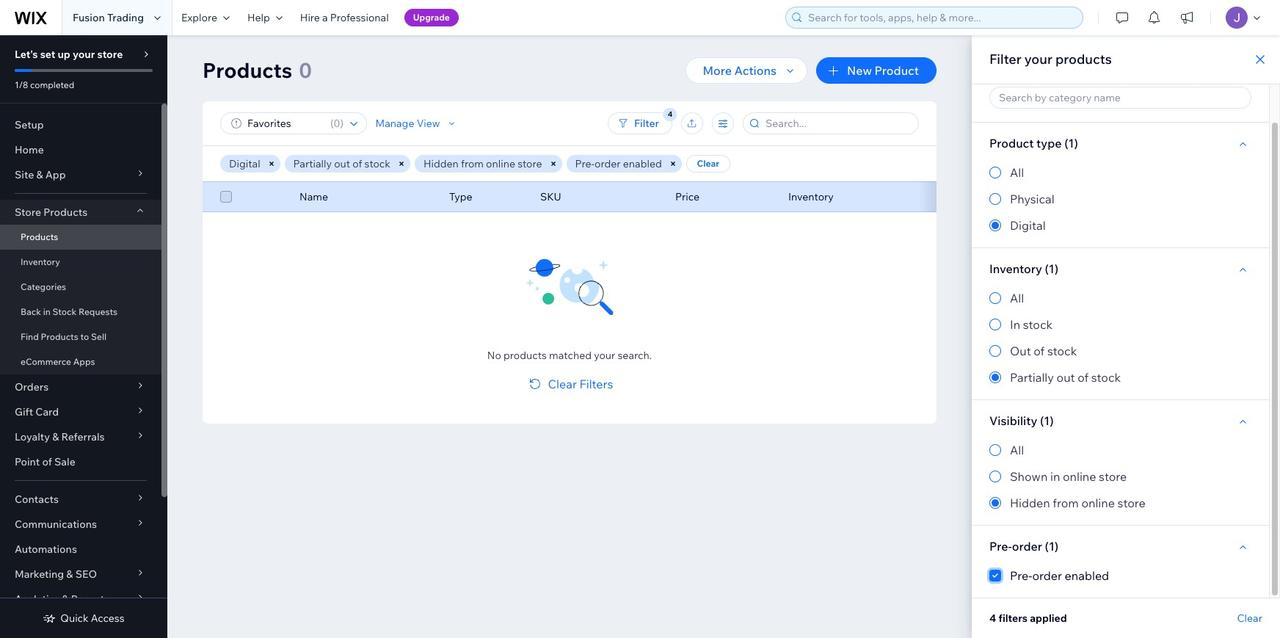 Task type: vqa. For each thing, say whether or not it's contained in the screenshot.
RESTAURANTS LINK
no



Task type: describe. For each thing, give the bounding box(es) containing it.
inventory link
[[0, 250, 162, 275]]

back
[[21, 306, 41, 317]]

0 vertical spatial products
[[1056, 51, 1112, 68]]

products inside popup button
[[43, 206, 88, 219]]

hire a professional link
[[291, 0, 398, 35]]

type
[[1037, 136, 1062, 151]]

clear filters button
[[526, 375, 614, 393]]

analytics & reports
[[15, 593, 110, 606]]

gift card
[[15, 405, 59, 419]]

contacts button
[[0, 487, 162, 512]]

)
[[340, 117, 344, 130]]

filters
[[580, 377, 614, 391]]

inventory (1)
[[990, 261, 1059, 276]]

2 vertical spatial online
[[1082, 496, 1116, 510]]

fusion trading
[[73, 11, 144, 24]]

trading
[[107, 11, 144, 24]]

gift
[[15, 405, 33, 419]]

shown in online store
[[1011, 469, 1128, 484]]

0 vertical spatial order
[[595, 157, 621, 170]]

let's set up your store
[[15, 48, 123, 61]]

0 horizontal spatial partially
[[293, 157, 332, 170]]

4 filters applied
[[990, 612, 1068, 625]]

manage view
[[376, 117, 441, 130]]

products up ecommerce apps
[[41, 331, 78, 342]]

(1) down shown in online store
[[1045, 539, 1059, 554]]

clear filters
[[548, 377, 614, 391]]

filter for filter
[[635, 117, 660, 130]]

from inside option group
[[1053, 496, 1079, 510]]

partially out of stock inside option group
[[1011, 370, 1122, 385]]

out
[[1011, 344, 1032, 358]]

all for physical
[[1011, 165, 1025, 180]]

automations
[[15, 543, 77, 556]]

physical
[[1011, 192, 1055, 206]]

out of stock
[[1011, 344, 1078, 358]]

loyalty & referrals
[[15, 430, 105, 444]]

manage
[[376, 117, 415, 130]]

Search... field
[[762, 113, 914, 134]]

new
[[848, 63, 872, 78]]

marketing & seo button
[[0, 562, 162, 587]]

0 vertical spatial from
[[461, 157, 484, 170]]

marketing & seo
[[15, 568, 97, 581]]

pre-order (1)
[[990, 539, 1059, 554]]

hidden inside option group
[[1011, 496, 1051, 510]]

0 vertical spatial clear
[[697, 158, 720, 169]]

more
[[703, 63, 732, 78]]

quick access
[[60, 612, 125, 625]]

enabled inside option
[[1065, 568, 1110, 583]]

point of sale link
[[0, 449, 162, 474]]

0 vertical spatial pre-
[[575, 157, 595, 170]]

no
[[488, 349, 502, 362]]

sku
[[541, 190, 562, 203]]

1 horizontal spatial clear button
[[1238, 612, 1263, 625]]

1 vertical spatial pre-
[[990, 539, 1013, 554]]

1/8 completed
[[15, 79, 74, 90]]

2 horizontal spatial your
[[1025, 51, 1053, 68]]

a
[[322, 11, 328, 24]]

orders
[[15, 380, 49, 394]]

0 horizontal spatial products
[[504, 349, 547, 362]]

set
[[40, 48, 55, 61]]

filter your products
[[990, 51, 1112, 68]]

(
[[330, 117, 334, 130]]

categories
[[21, 281, 66, 292]]

matched
[[549, 349, 592, 362]]

no products matched your search.
[[488, 349, 652, 362]]

analytics & reports button
[[0, 587, 162, 612]]

hire a professional
[[300, 11, 389, 24]]

0 vertical spatial enabled
[[623, 157, 662, 170]]

home
[[15, 143, 44, 156]]

more actions
[[703, 63, 777, 78]]

0 vertical spatial out
[[334, 157, 350, 170]]

app
[[45, 168, 66, 181]]

actions
[[735, 63, 777, 78]]

partially inside option group
[[1011, 370, 1055, 385]]

of inside sidebar element
[[42, 455, 52, 469]]

gift card button
[[0, 400, 162, 424]]

back in stock requests
[[21, 306, 118, 317]]

0 vertical spatial digital
[[229, 157, 260, 170]]

let's
[[15, 48, 38, 61]]

2 horizontal spatial clear
[[1238, 612, 1263, 625]]

manage view button
[[376, 117, 458, 130]]

store products
[[15, 206, 88, 219]]

& for site
[[36, 168, 43, 181]]

sale
[[54, 455, 75, 469]]

sidebar element
[[0, 35, 167, 638]]

& for loyalty
[[52, 430, 59, 444]]

(1) right type
[[1065, 136, 1079, 151]]

inventory inside sidebar element
[[21, 256, 60, 267]]

0 for products 0
[[299, 57, 312, 83]]

product inside dropdown button
[[875, 63, 919, 78]]

in for stock
[[43, 306, 51, 317]]

setup link
[[0, 112, 162, 137]]

ecommerce
[[21, 356, 71, 367]]

1/8
[[15, 79, 28, 90]]

back in stock requests link
[[0, 300, 162, 325]]

product type (1)
[[990, 136, 1079, 151]]

in for online
[[1051, 469, 1061, 484]]

type
[[449, 190, 473, 203]]

setup
[[15, 118, 44, 131]]

store
[[15, 206, 41, 219]]

upgrade
[[413, 12, 450, 23]]

find products to sell link
[[0, 325, 162, 350]]

reports
[[71, 593, 110, 606]]

all for shown in online store
[[1011, 443, 1025, 458]]

new product
[[848, 63, 919, 78]]

clear inside button
[[548, 377, 577, 391]]

shown
[[1011, 469, 1048, 484]]

out inside option group
[[1057, 370, 1076, 385]]

card
[[35, 405, 59, 419]]

Search for tools, apps, help & more... field
[[804, 7, 1079, 28]]

option group for inventory (1)
[[990, 289, 1252, 386]]

orders button
[[0, 375, 162, 400]]

0 vertical spatial clear button
[[687, 155, 731, 173]]

filter for filter your products
[[990, 51, 1022, 68]]

0 horizontal spatial pre-order enabled
[[575, 157, 662, 170]]

pre- inside option
[[1011, 568, 1033, 583]]

option group for product type (1)
[[990, 164, 1252, 234]]

loyalty
[[15, 430, 50, 444]]



Task type: locate. For each thing, give the bounding box(es) containing it.
1 horizontal spatial in
[[1051, 469, 1061, 484]]

1 vertical spatial digital
[[1011, 218, 1046, 233]]

quick
[[60, 612, 89, 625]]

stock
[[53, 306, 77, 317]]

3 option group from the top
[[990, 441, 1252, 512]]

digital
[[229, 157, 260, 170], [1011, 218, 1046, 233]]

2 vertical spatial pre-
[[1011, 568, 1033, 583]]

1 horizontal spatial partially
[[1011, 370, 1055, 385]]

products link
[[0, 225, 162, 250]]

0
[[299, 57, 312, 83], [334, 117, 340, 130]]

0 horizontal spatial digital
[[229, 157, 260, 170]]

& right loyalty
[[52, 430, 59, 444]]

2 all from the top
[[1011, 291, 1025, 306]]

1 vertical spatial partially
[[1011, 370, 1055, 385]]

0 horizontal spatial hidden
[[424, 157, 459, 170]]

find
[[21, 331, 39, 342]]

0 vertical spatial partially
[[293, 157, 332, 170]]

inventory
[[789, 190, 834, 203], [21, 256, 60, 267], [990, 261, 1043, 276]]

1 horizontal spatial out
[[1057, 370, 1076, 385]]

1 vertical spatial clear button
[[1238, 612, 1263, 625]]

pre-order enabled inside option
[[1011, 568, 1110, 583]]

enabled up applied
[[1065, 568, 1110, 583]]

digital down unsaved view field
[[229, 157, 260, 170]]

out down )
[[334, 157, 350, 170]]

option group for visibility (1)
[[990, 441, 1252, 512]]

Pre-order enabled checkbox
[[990, 567, 1252, 585]]

enabled down filter button
[[623, 157, 662, 170]]

0 vertical spatial filter
[[990, 51, 1022, 68]]

professional
[[330, 11, 389, 24]]

0 right unsaved view field
[[334, 117, 340, 130]]

products up search by category name field
[[1056, 51, 1112, 68]]

from down shown in online store
[[1053, 496, 1079, 510]]

clear button
[[687, 155, 731, 173], [1238, 612, 1263, 625]]

find products to sell
[[21, 331, 107, 342]]

products down help
[[203, 57, 292, 83]]

more actions button
[[686, 57, 808, 84]]

1 vertical spatial pre-order enabled
[[1011, 568, 1110, 583]]

clear
[[697, 158, 720, 169], [548, 377, 577, 391], [1238, 612, 1263, 625]]

0 horizontal spatial inventory
[[21, 256, 60, 267]]

hidden from online store
[[424, 157, 542, 170], [1011, 496, 1146, 510]]

& inside loyalty & referrals popup button
[[52, 430, 59, 444]]

in right 'shown' on the right bottom of the page
[[1051, 469, 1061, 484]]

out down out of stock
[[1057, 370, 1076, 385]]

0 vertical spatial 0
[[299, 57, 312, 83]]

site & app
[[15, 168, 66, 181]]

partially
[[293, 157, 332, 170], [1011, 370, 1055, 385]]

& inside marketing & seo dropdown button
[[66, 568, 73, 581]]

0 vertical spatial product
[[875, 63, 919, 78]]

home link
[[0, 137, 162, 162]]

in
[[1011, 317, 1021, 332]]

(1) right visibility
[[1041, 413, 1054, 428]]

0 horizontal spatial filter
[[635, 117, 660, 130]]

product right 'new'
[[875, 63, 919, 78]]

1 vertical spatial product
[[990, 136, 1034, 151]]

products right no
[[504, 349, 547, 362]]

1 horizontal spatial filter
[[990, 51, 1022, 68]]

automations link
[[0, 537, 162, 562]]

1 vertical spatial clear
[[548, 377, 577, 391]]

4
[[990, 612, 997, 625]]

order inside the pre-order enabled option
[[1033, 568, 1063, 583]]

hidden from online store down shown in online store
[[1011, 496, 1146, 510]]

1 vertical spatial all
[[1011, 291, 1025, 306]]

in right the 'back'
[[43, 306, 51, 317]]

order
[[595, 157, 621, 170], [1013, 539, 1043, 554], [1033, 568, 1063, 583]]

store products button
[[0, 200, 162, 225]]

applied
[[1030, 612, 1068, 625]]

& inside the analytics & reports "popup button"
[[62, 593, 69, 606]]

out
[[334, 157, 350, 170], [1057, 370, 1076, 385]]

price
[[676, 190, 700, 203]]

1 vertical spatial hidden
[[1011, 496, 1051, 510]]

products up 'products' link
[[43, 206, 88, 219]]

point
[[15, 455, 40, 469]]

site
[[15, 168, 34, 181]]

1 vertical spatial 0
[[334, 117, 340, 130]]

order down 'shown' on the right bottom of the page
[[1013, 539, 1043, 554]]

1 vertical spatial filter
[[635, 117, 660, 130]]

1 horizontal spatial 0
[[334, 117, 340, 130]]

all for in stock
[[1011, 291, 1025, 306]]

all up physical
[[1011, 165, 1025, 180]]

0 horizontal spatial your
[[73, 48, 95, 61]]

communications
[[15, 518, 97, 531]]

2 horizontal spatial inventory
[[990, 261, 1043, 276]]

products down store at the top left of the page
[[21, 231, 58, 242]]

1 horizontal spatial products
[[1056, 51, 1112, 68]]

1 horizontal spatial inventory
[[789, 190, 834, 203]]

option group
[[990, 164, 1252, 234], [990, 289, 1252, 386], [990, 441, 1252, 512]]

0 horizontal spatial clear
[[548, 377, 577, 391]]

1 horizontal spatial clear
[[697, 158, 720, 169]]

pre-
[[575, 157, 595, 170], [990, 539, 1013, 554], [1011, 568, 1033, 583]]

help
[[247, 11, 270, 24]]

product
[[875, 63, 919, 78], [990, 136, 1034, 151]]

None checkbox
[[220, 188, 232, 206]]

0 vertical spatial all
[[1011, 165, 1025, 180]]

2 option group from the top
[[990, 289, 1252, 386]]

from up the type
[[461, 157, 484, 170]]

1 horizontal spatial pre-order enabled
[[1011, 568, 1110, 583]]

in inside option group
[[1051, 469, 1061, 484]]

0 vertical spatial hidden from online store
[[424, 157, 542, 170]]

(1) up in stock
[[1045, 261, 1059, 276]]

1 horizontal spatial hidden from online store
[[1011, 496, 1146, 510]]

in inside sidebar element
[[43, 306, 51, 317]]

1 horizontal spatial from
[[1053, 496, 1079, 510]]

0 vertical spatial pre-order enabled
[[575, 157, 662, 170]]

your for search.
[[594, 349, 616, 362]]

1 vertical spatial out
[[1057, 370, 1076, 385]]

hidden from online store up the type
[[424, 157, 542, 170]]

products 0
[[203, 57, 312, 83]]

upgrade button
[[404, 9, 459, 26]]

hidden down 'shown' on the right bottom of the page
[[1011, 496, 1051, 510]]

1 vertical spatial products
[[504, 349, 547, 362]]

1 vertical spatial from
[[1053, 496, 1079, 510]]

& for marketing
[[66, 568, 73, 581]]

0 horizontal spatial enabled
[[623, 157, 662, 170]]

partially up name
[[293, 157, 332, 170]]

1 horizontal spatial hidden
[[1011, 496, 1051, 510]]

2 vertical spatial option group
[[990, 441, 1252, 512]]

hidden up the type
[[424, 157, 459, 170]]

0 horizontal spatial 0
[[299, 57, 312, 83]]

partially out of stock down out of stock
[[1011, 370, 1122, 385]]

all up 'shown' on the right bottom of the page
[[1011, 443, 1025, 458]]

sell
[[91, 331, 107, 342]]

1 vertical spatial hidden from online store
[[1011, 496, 1146, 510]]

& inside site & app 'dropdown button'
[[36, 168, 43, 181]]

1 vertical spatial in
[[1051, 469, 1061, 484]]

1 all from the top
[[1011, 165, 1025, 180]]

0 vertical spatial in
[[43, 306, 51, 317]]

pre-order enabled up applied
[[1011, 568, 1110, 583]]

name
[[300, 190, 328, 203]]

1 vertical spatial option group
[[990, 289, 1252, 386]]

0 vertical spatial hidden
[[424, 157, 459, 170]]

seo
[[75, 568, 97, 581]]

1 vertical spatial order
[[1013, 539, 1043, 554]]

your inside sidebar element
[[73, 48, 95, 61]]

completed
[[30, 79, 74, 90]]

0 horizontal spatial out
[[334, 157, 350, 170]]

search.
[[618, 349, 652, 362]]

all up in
[[1011, 291, 1025, 306]]

1 option group from the top
[[990, 164, 1252, 234]]

apps
[[73, 356, 95, 367]]

0 for ( 0 )
[[334, 117, 340, 130]]

2 vertical spatial clear
[[1238, 612, 1263, 625]]

1 vertical spatial online
[[1063, 469, 1097, 484]]

in stock
[[1011, 317, 1053, 332]]

1 vertical spatial partially out of stock
[[1011, 370, 1122, 385]]

0 horizontal spatial partially out of stock
[[293, 157, 391, 170]]

partially out of stock down )
[[293, 157, 391, 170]]

hidden from online store inside option group
[[1011, 496, 1146, 510]]

your for store
[[73, 48, 95, 61]]

0 horizontal spatial hidden from online store
[[424, 157, 542, 170]]

digital down physical
[[1011, 218, 1046, 233]]

categories link
[[0, 275, 162, 300]]

ecommerce apps link
[[0, 350, 162, 375]]

filters
[[999, 612, 1028, 625]]

&
[[36, 168, 43, 181], [52, 430, 59, 444], [66, 568, 73, 581], [62, 593, 69, 606]]

of
[[353, 157, 362, 170], [1034, 344, 1045, 358], [1078, 370, 1089, 385], [42, 455, 52, 469]]

filter button
[[608, 112, 673, 134]]

0 vertical spatial partially out of stock
[[293, 157, 391, 170]]

Unsaved view field
[[243, 113, 326, 134]]

1 horizontal spatial partially out of stock
[[1011, 370, 1122, 385]]

point of sale
[[15, 455, 75, 469]]

& left seo
[[66, 568, 73, 581]]

all
[[1011, 165, 1025, 180], [1011, 291, 1025, 306], [1011, 443, 1025, 458]]

order down filter button
[[595, 157, 621, 170]]

0 horizontal spatial product
[[875, 63, 919, 78]]

to
[[80, 331, 89, 342]]

1 vertical spatial enabled
[[1065, 568, 1110, 583]]

from
[[461, 157, 484, 170], [1053, 496, 1079, 510]]

0 horizontal spatial clear button
[[687, 155, 731, 173]]

1 horizontal spatial enabled
[[1065, 568, 1110, 583]]

Search by category name field
[[995, 87, 1247, 108]]

requests
[[79, 306, 118, 317]]

referrals
[[61, 430, 105, 444]]

filter
[[990, 51, 1022, 68], [635, 117, 660, 130]]

enabled
[[623, 157, 662, 170], [1065, 568, 1110, 583]]

filter inside filter button
[[635, 117, 660, 130]]

access
[[91, 612, 125, 625]]

3 all from the top
[[1011, 443, 1025, 458]]

product left type
[[990, 136, 1034, 151]]

& up quick
[[62, 593, 69, 606]]

store inside sidebar element
[[97, 48, 123, 61]]

0 vertical spatial option group
[[990, 164, 1252, 234]]

help button
[[239, 0, 291, 35]]

up
[[58, 48, 70, 61]]

2 vertical spatial order
[[1033, 568, 1063, 583]]

0 vertical spatial online
[[486, 157, 516, 170]]

stock
[[365, 157, 391, 170], [1024, 317, 1053, 332], [1048, 344, 1078, 358], [1092, 370, 1122, 385]]

1 horizontal spatial your
[[594, 349, 616, 362]]

communications button
[[0, 512, 162, 537]]

2 vertical spatial all
[[1011, 443, 1025, 458]]

order down the pre-order (1)
[[1033, 568, 1063, 583]]

& right site
[[36, 168, 43, 181]]

1 horizontal spatial digital
[[1011, 218, 1046, 233]]

0 down the hire
[[299, 57, 312, 83]]

quick access button
[[43, 612, 125, 625]]

pre-order enabled down filter button
[[575, 157, 662, 170]]

0 horizontal spatial in
[[43, 306, 51, 317]]

( 0 )
[[330, 117, 344, 130]]

partially down out
[[1011, 370, 1055, 385]]

1 horizontal spatial product
[[990, 136, 1034, 151]]

& for analytics
[[62, 593, 69, 606]]

(1)
[[1065, 136, 1079, 151], [1045, 261, 1059, 276], [1041, 413, 1054, 428], [1045, 539, 1059, 554]]

0 horizontal spatial from
[[461, 157, 484, 170]]



